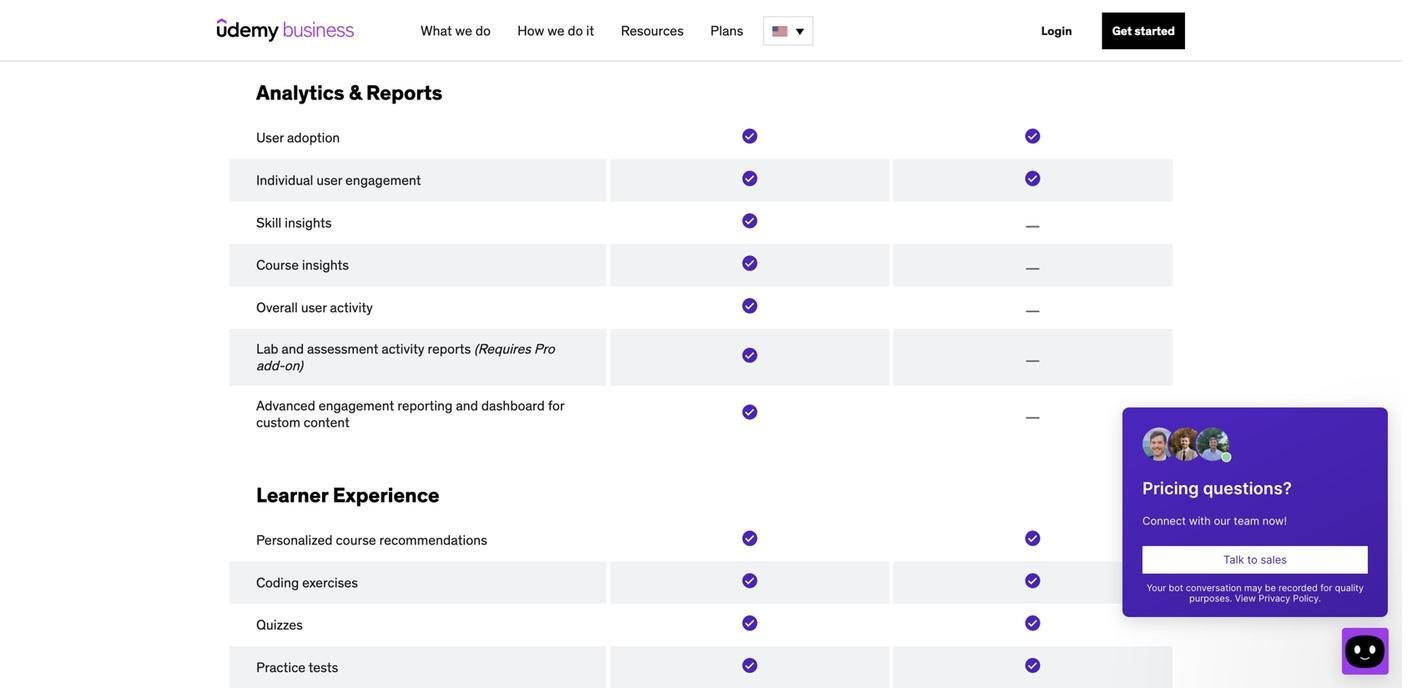 Task type: describe. For each thing, give the bounding box(es) containing it.
coding
[[256, 574, 299, 591]]

dashboard
[[482, 397, 545, 414]]

individual user engagement
[[256, 172, 421, 189]]

engagement inside advanced engagement reporting and dashboard for custom content
[[319, 397, 394, 414]]

do for how we do it
[[568, 22, 583, 39]]

recommendations
[[380, 531, 488, 549]]

0 horizontal spatial on)
[[285, 357, 303, 374]]

lab
[[256, 340, 278, 357]]

1 vertical spatial (requires
[[474, 340, 531, 357]]

practice
[[256, 659, 306, 676]]

learner
[[256, 482, 328, 507]]

advanced
[[256, 397, 315, 414]]

learner experience
[[256, 482, 440, 507]]

overall user activity
[[256, 299, 373, 316]]

started
[[1135, 23, 1176, 38]]

custom
[[256, 414, 301, 431]]

skill insights
[[256, 214, 332, 231]]

analytics
[[256, 80, 345, 105]]

personalized course recommendations
[[256, 531, 488, 549]]

lab and assessment activity reports
[[256, 340, 474, 357]]

coding exercises
[[256, 574, 358, 591]]

quizzes
[[256, 616, 303, 633]]

reports
[[366, 80, 443, 105]]

0 vertical spatial engagement
[[346, 172, 421, 189]]

we for how
[[548, 22, 565, 39]]

do for what we do
[[476, 22, 491, 39]]

0 horizontal spatial activity
[[330, 299, 373, 316]]

insights for skill insights
[[285, 214, 332, 231]]

reports
[[428, 340, 471, 357]]

practice tests
[[256, 659, 338, 676]]

get started
[[1113, 23, 1176, 38]]

1 vertical spatial add-
[[256, 357, 285, 374]]

experience
[[333, 482, 440, 507]]

&
[[349, 80, 362, 105]]

plans button
[[704, 16, 750, 46]]

skill
[[256, 214, 282, 231]]

insights for course insights
[[302, 256, 349, 274]]

course insights
[[256, 256, 349, 274]]

1 vertical spatial pro
[[534, 340, 555, 357]]

resources
[[621, 22, 684, 39]]

0 vertical spatial pro
[[256, 11, 277, 28]]

udemy business image
[[217, 18, 354, 42]]

and inside advanced engagement reporting and dashboard for custom content
[[456, 397, 478, 414]]

resources button
[[615, 16, 691, 46]]

plans
[[711, 22, 744, 39]]

personalized
[[256, 531, 333, 549]]

what we do
[[421, 22, 491, 39]]

2 (requires pro add-on) from the top
[[256, 340, 555, 374]]

we for what
[[455, 22, 472, 39]]

login button
[[1032, 13, 1083, 49]]



Task type: vqa. For each thing, say whether or not it's contained in the screenshot.
as within With a new year of growth ahead, the L&D team plans to dive deeper into supporting upskilling and retention. One project involves exploring best practices around compensation increases, particularly as they relate to a robust badging and certification process, so the firm can continue to stay ahead in the market while competitively building its capacity; ultimately investing across the organization to keep talent on board.
no



Task type: locate. For each thing, give the bounding box(es) containing it.
do inside popup button
[[568, 22, 583, 39]]

user
[[317, 172, 342, 189], [301, 299, 327, 316]]

activity up assessment
[[330, 299, 373, 316]]

and
[[282, 340, 304, 357], [456, 397, 478, 414]]

exercises
[[302, 574, 358, 591]]

user for individual
[[317, 172, 342, 189]]

1 we from the left
[[455, 22, 472, 39]]

we
[[455, 22, 472, 39], [548, 22, 565, 39]]

1 vertical spatial on)
[[285, 357, 303, 374]]

insights right skill
[[285, 214, 332, 231]]

0 vertical spatial and
[[282, 340, 304, 357]]

it
[[586, 22, 594, 39]]

for
[[548, 397, 565, 414]]

0 horizontal spatial do
[[476, 22, 491, 39]]

0 vertical spatial insights
[[285, 214, 332, 231]]

tests
[[309, 659, 338, 676]]

advanced engagement reporting and dashboard for custom content
[[256, 397, 565, 431]]

add- up analytics
[[280, 11, 308, 28]]

do left it
[[568, 22, 583, 39]]

how we do it button
[[511, 16, 601, 46]]

0 vertical spatial add-
[[280, 11, 308, 28]]

get started link
[[1103, 13, 1186, 49]]

1 horizontal spatial on)
[[308, 11, 327, 28]]

analytics & reports
[[256, 80, 443, 105]]

activity
[[330, 299, 373, 316], [382, 340, 425, 357]]

pro up for
[[534, 340, 555, 357]]

insights
[[285, 214, 332, 231], [302, 256, 349, 274]]

(requires pro add-on) up reporting
[[256, 340, 555, 374]]

(requires
[[522, 0, 579, 12], [474, 340, 531, 357]]

0 vertical spatial activity
[[330, 299, 373, 316]]

0 vertical spatial (requires pro add-on)
[[256, 0, 579, 28]]

and right reporting
[[456, 397, 478, 414]]

1 vertical spatial engagement
[[319, 397, 394, 414]]

(requires pro add-on) up reports
[[256, 0, 579, 28]]

2 do from the left
[[568, 22, 583, 39]]

1 vertical spatial user
[[301, 299, 327, 316]]

activity left 'reports' on the left of the page
[[382, 340, 425, 357]]

0 vertical spatial on)
[[308, 11, 327, 28]]

1 horizontal spatial pro
[[534, 340, 555, 357]]

we inside "dropdown button"
[[455, 22, 472, 39]]

pro
[[256, 11, 277, 28], [534, 340, 555, 357]]

reporting
[[398, 397, 453, 414]]

how we do it
[[518, 22, 594, 39]]

user adoption
[[256, 129, 340, 146]]

2 we from the left
[[548, 22, 565, 39]]

on)
[[308, 11, 327, 28], [285, 357, 303, 374]]

content
[[304, 414, 350, 431]]

on) right lab at the left of the page
[[285, 357, 303, 374]]

user
[[256, 129, 284, 146]]

add-
[[280, 11, 308, 28], [256, 357, 285, 374]]

pro up analytics
[[256, 11, 277, 28]]

1 vertical spatial and
[[456, 397, 478, 414]]

individual
[[256, 172, 313, 189]]

0 horizontal spatial and
[[282, 340, 304, 357]]

(requires up how we do it
[[522, 0, 579, 12]]

overall
[[256, 299, 298, 316]]

we right what
[[455, 22, 472, 39]]

0 vertical spatial (requires
[[522, 0, 579, 12]]

login
[[1042, 23, 1073, 38]]

1 vertical spatial activity
[[382, 340, 425, 357]]

get
[[1113, 23, 1133, 38]]

assessment
[[307, 340, 379, 357]]

(requires right 'reports' on the left of the page
[[474, 340, 531, 357]]

course
[[336, 531, 376, 549]]

on) up analytics
[[308, 11, 327, 28]]

menu navigation
[[407, 0, 1186, 62]]

do inside "dropdown button"
[[476, 22, 491, 39]]

course
[[256, 256, 299, 274]]

1 horizontal spatial do
[[568, 22, 583, 39]]

(requires pro add-on)
[[256, 0, 579, 28], [256, 340, 555, 374]]

what
[[421, 22, 452, 39]]

what we do button
[[414, 16, 498, 46]]

do
[[476, 22, 491, 39], [568, 22, 583, 39]]

1 (requires pro add-on) from the top
[[256, 0, 579, 28]]

1 horizontal spatial we
[[548, 22, 565, 39]]

0 horizontal spatial we
[[455, 22, 472, 39]]

1 do from the left
[[476, 22, 491, 39]]

add- up the advanced
[[256, 357, 285, 374]]

we right the how
[[548, 22, 565, 39]]

we inside popup button
[[548, 22, 565, 39]]

insights up overall user activity on the left of page
[[302, 256, 349, 274]]

0 horizontal spatial pro
[[256, 11, 277, 28]]

1 vertical spatial (requires pro add-on)
[[256, 340, 555, 374]]

do right what
[[476, 22, 491, 39]]

and right lab at the left of the page
[[282, 340, 304, 357]]

user for overall
[[301, 299, 327, 316]]

1 horizontal spatial activity
[[382, 340, 425, 357]]

0 vertical spatial user
[[317, 172, 342, 189]]

1 vertical spatial insights
[[302, 256, 349, 274]]

engagement
[[346, 172, 421, 189], [319, 397, 394, 414]]

user right individual
[[317, 172, 342, 189]]

how
[[518, 22, 545, 39]]

user right the overall
[[301, 299, 327, 316]]

1 horizontal spatial and
[[456, 397, 478, 414]]

adoption
[[287, 129, 340, 146]]



